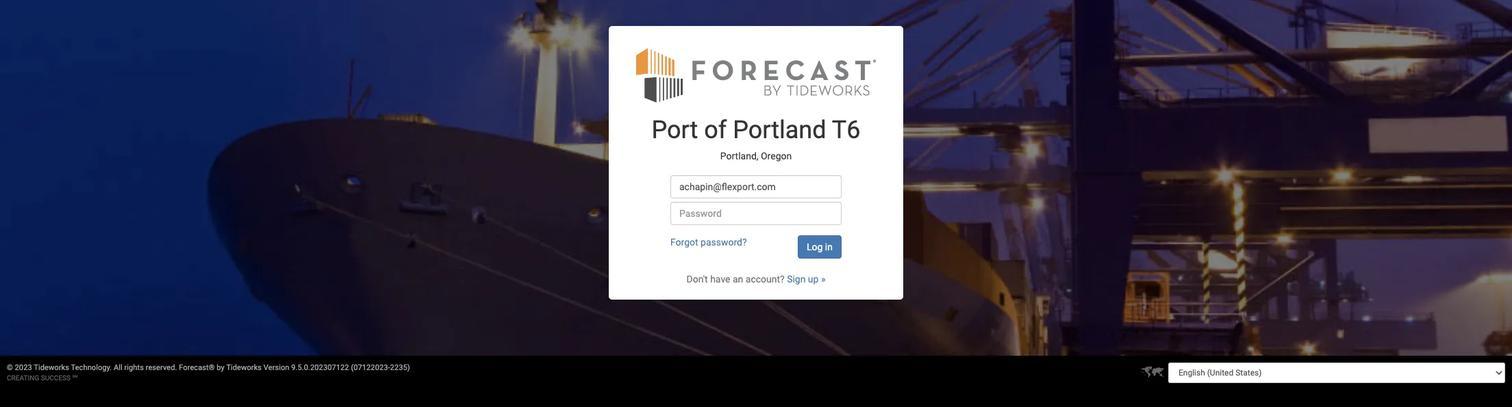 Task type: vqa. For each thing, say whether or not it's contained in the screenshot.
of
yes



Task type: locate. For each thing, give the bounding box(es) containing it.
in
[[825, 242, 833, 253]]

portland,
[[720, 150, 758, 161]]

have
[[710, 274, 730, 285]]

2023
[[15, 364, 32, 373]]

Email or username text field
[[670, 175, 842, 199]]

9.5.0.202307122
[[291, 364, 349, 373]]

rights
[[124, 364, 144, 373]]

1 tideworks from the left
[[34, 364, 69, 373]]

creating
[[7, 375, 39, 382]]

by
[[217, 364, 225, 373]]

©
[[7, 364, 13, 373]]

0 horizontal spatial tideworks
[[34, 364, 69, 373]]

forgot password? link
[[670, 237, 747, 248]]

oregon
[[761, 150, 792, 161]]

password?
[[701, 237, 747, 248]]

2 tideworks from the left
[[226, 364, 262, 373]]

success
[[41, 375, 71, 382]]

tideworks
[[34, 364, 69, 373], [226, 364, 262, 373]]

tideworks right by
[[226, 364, 262, 373]]

tideworks up success
[[34, 364, 69, 373]]

forecast®
[[179, 364, 215, 373]]

port
[[652, 116, 698, 144]]

1 horizontal spatial tideworks
[[226, 364, 262, 373]]

»
[[821, 274, 825, 285]]

of
[[704, 116, 727, 144]]

sign up » link
[[787, 274, 825, 285]]



Task type: describe. For each thing, give the bounding box(es) containing it.
don't
[[686, 274, 708, 285]]

sign
[[787, 274, 806, 285]]

© 2023 tideworks technology. all rights reserved. forecast® by tideworks version 9.5.0.202307122 (07122023-2235) creating success ℠
[[7, 364, 410, 382]]

log
[[807, 242, 823, 253]]

technology.
[[71, 364, 112, 373]]

version
[[264, 364, 289, 373]]

reserved.
[[146, 364, 177, 373]]

an
[[733, 274, 743, 285]]

2235)
[[390, 364, 410, 373]]

t6
[[832, 116, 860, 144]]

don't have an account? sign up »
[[686, 274, 825, 285]]

forgot password? log in
[[670, 237, 833, 253]]

port of portland t6 portland, oregon
[[652, 116, 860, 161]]

forecast® by tideworks image
[[636, 47, 876, 103]]

Password password field
[[670, 202, 842, 225]]

up
[[808, 274, 819, 285]]

(07122023-
[[351, 364, 390, 373]]

portland
[[733, 116, 826, 144]]

all
[[114, 364, 122, 373]]

log in button
[[798, 236, 842, 259]]

forgot
[[670, 237, 698, 248]]

℠
[[72, 375, 77, 382]]

account?
[[746, 274, 785, 285]]



